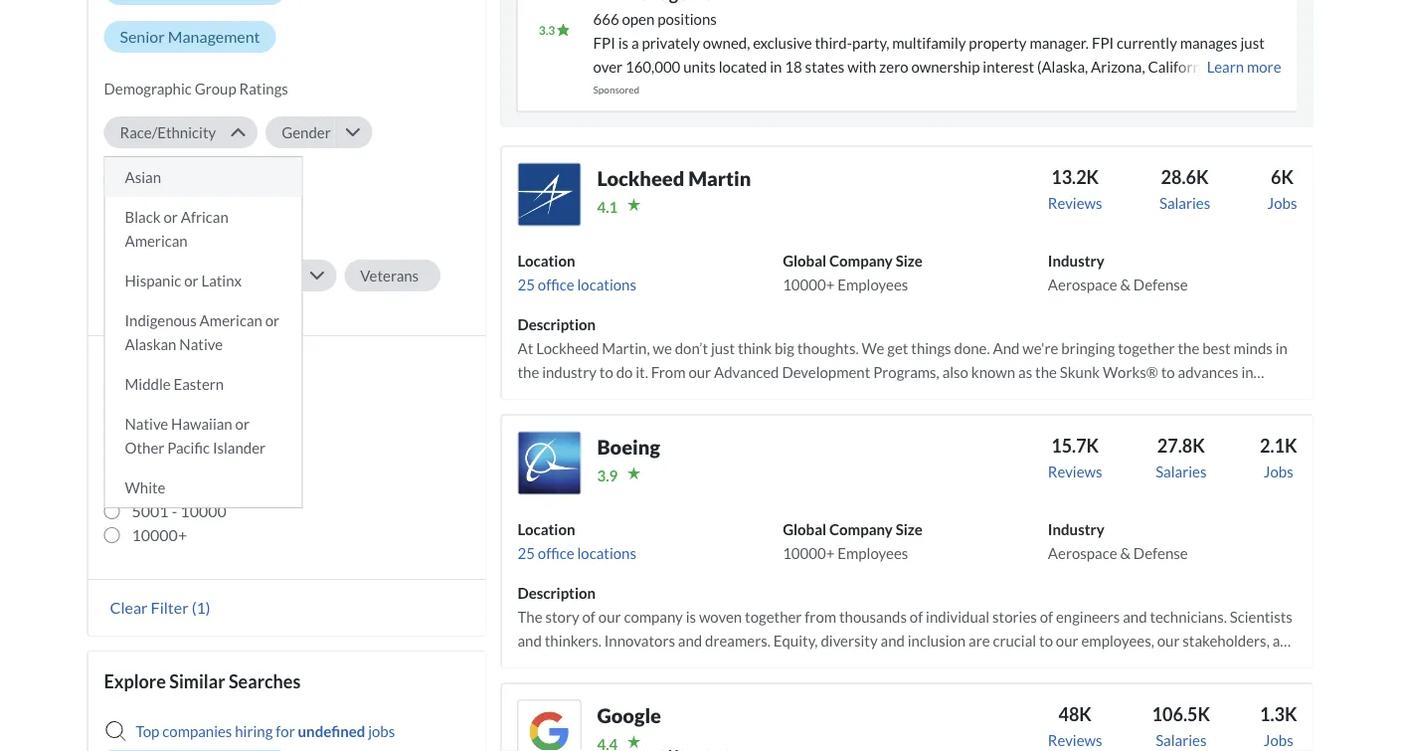 Task type: locate. For each thing, give the bounding box(es) containing it.
1 vertical spatial industry
[[1048, 520, 1105, 538]]

industry
[[542, 363, 597, 381]]

25
[[518, 275, 535, 293], [518, 544, 535, 562]]

industry aerospace & defense up the together
[[1048, 251, 1188, 293]]

always down also
[[938, 387, 982, 405]]

2 global company size 10000+ employees from the top
[[783, 520, 923, 562]]

2 horizontal spatial always
[[938, 387, 982, 405]]

0 vertical spatial industry
[[1048, 251, 1105, 269]]

1 vertical spatial in
[[1242, 363, 1254, 381]]

1 location 25 office locations from the top
[[518, 251, 637, 293]]

1 vertical spatial our
[[589, 411, 612, 428]]

in down minds
[[1242, 363, 1254, 381]]

25 up at
[[518, 275, 535, 293]]

2 defense from the top
[[1134, 544, 1188, 562]]

to left the solve
[[816, 411, 830, 428]]

0 horizontal spatial american
[[125, 232, 188, 250]]

global company size 10000+ employees for lockheed martin
[[783, 251, 923, 293]]

ready
[[776, 411, 813, 428]]

1 vertical spatial &
[[1120, 544, 1131, 562]]

0 horizontal spatial native
[[125, 415, 168, 433]]

1 horizontal spatial american
[[200, 311, 262, 329]]

lockheed
[[597, 167, 685, 191], [536, 339, 599, 357]]

0 vertical spatial employees
[[838, 275, 908, 293]]

2 office from the top
[[538, 544, 575, 562]]

0 vertical spatial global company size 10000+ employees
[[783, 251, 923, 293]]

501
[[132, 453, 159, 473]]

parent or family caregiver
[[120, 266, 295, 284]]

1 employees from the top
[[838, 275, 908, 293]]

25 down 'boeing' 'image'
[[518, 544, 535, 562]]

1 vertical spatial location 25 office locations
[[518, 520, 637, 562]]

and
[[911, 387, 935, 405]]

jobs down 2.1k
[[1264, 462, 1294, 480]]

industry down 13.2k reviews
[[1048, 251, 1105, 269]]

1.3k jobs
[[1260, 703, 1298, 749]]

eastern
[[174, 375, 224, 393]]

2 25 office locations link from the top
[[518, 544, 637, 562]]

known
[[972, 363, 1016, 381]]

location down lockheed martin image
[[518, 251, 575, 269]]

office up industry
[[538, 275, 575, 293]]

locations for lockheed martin
[[577, 275, 637, 293]]

company for boeing
[[830, 520, 893, 538]]

renewable
[[518, 387, 587, 405]]

1 & from the top
[[1120, 275, 1131, 293]]

2 employees from the top
[[838, 544, 908, 562]]

- right 201 at the bottom
[[163, 430, 168, 449]]

martin,
[[602, 339, 650, 357]]

we're
[[1023, 339, 1059, 357], [640, 387, 676, 405]]

- for 501
[[163, 453, 168, 473]]

always down "development"
[[789, 387, 833, 405]]

salaries for lockheed martin
[[1160, 194, 1211, 212]]

2 location from the top
[[518, 520, 575, 538]]

0 vertical spatial size
[[896, 251, 923, 269]]

boeing image
[[518, 431, 581, 495]]

1 global company size 10000+ employees from the top
[[783, 251, 923, 293]]

or left family in the left of the page
[[167, 266, 181, 284]]

with
[[168, 219, 197, 237]]

middle eastern
[[125, 375, 224, 393]]

aerospace up bringing
[[1048, 275, 1118, 293]]

location for boeing
[[518, 520, 575, 538]]

3.3
[[539, 23, 555, 38]]

0 vertical spatial 25 office locations link
[[518, 275, 637, 293]]

2 vertical spatial salaries
[[1156, 731, 1207, 749]]

advances
[[1178, 363, 1239, 381]]

2 description from the top
[[518, 584, 596, 602]]

0 vertical spatial reviews
[[1048, 194, 1103, 212]]

office down 'boeing' 'image'
[[538, 544, 575, 562]]

global for boeing
[[783, 520, 827, 538]]

salaries down "27.8k"
[[1156, 462, 1207, 480]]

-
[[144, 382, 150, 401], [153, 406, 159, 425], [163, 430, 168, 449], [163, 453, 168, 473], [172, 477, 177, 497], [172, 501, 177, 521]]

1 vertical spatial description
[[518, 584, 596, 602]]

0 vertical spatial &
[[1120, 275, 1131, 293]]

the
[[1178, 339, 1200, 357], [518, 363, 539, 381], [1152, 387, 1174, 405], [1235, 387, 1256, 405]]

clear filter (1)
[[110, 598, 210, 617]]

1 locations from the top
[[577, 275, 637, 293]]

2.1k jobs
[[1260, 434, 1298, 480]]

- right 1
[[144, 382, 150, 401]]

location down 'boeing' 'image'
[[518, 520, 575, 538]]

description inside description at lockheed martin, we don't just think big thoughts. we get things done.    and we're bringing together the best minds in the industry to do it.    from our advanced development programs, also known as the skunk works® to advances in renewable energy, we're always adapting, always innovating, and always figuring out ways to meet the needs of the real challenges our customers face.     if you're ready to solve problems that don't have quick answers,  check us out.
[[518, 315, 596, 333]]

2 industry aerospace & defense from the top
[[1048, 520, 1188, 562]]

industry for lockheed martin
[[1048, 251, 1105, 269]]

indigenous
[[125, 311, 197, 329]]

0 vertical spatial location
[[518, 251, 575, 269]]

we
[[862, 339, 885, 357]]

location
[[518, 251, 575, 269], [518, 520, 575, 538]]

1 vertical spatial locations
[[577, 544, 637, 562]]

learn
[[1207, 57, 1244, 75]]

1 vertical spatial reviews
[[1048, 462, 1103, 480]]

2 aerospace from the top
[[1048, 544, 1118, 562]]

1 defense from the top
[[1134, 275, 1188, 293]]

us
[[1172, 411, 1187, 428]]

1 horizontal spatial our
[[689, 363, 711, 381]]

1 vertical spatial salaries
[[1156, 462, 1207, 480]]

top companies hiring for undefined jobs
[[136, 722, 395, 740]]

reviews down 13.2k
[[1048, 194, 1103, 212]]

1 vertical spatial american
[[200, 311, 262, 329]]

sexual orientation
[[120, 171, 242, 189]]

2 vertical spatial global
[[783, 520, 827, 538]]

global company size 10000+ employees for boeing
[[783, 520, 923, 562]]

0 horizontal spatial in
[[1242, 363, 1254, 381]]

0 vertical spatial aerospace
[[1048, 275, 1118, 293]]

25 office locations link up martin,
[[518, 275, 637, 293]]

1 vertical spatial employees
[[838, 544, 908, 562]]

0 vertical spatial american
[[125, 232, 188, 250]]

description for description
[[518, 584, 596, 602]]

real
[[1259, 387, 1285, 405]]

problems
[[869, 411, 931, 428]]

25 office locations link for lockheed martin
[[518, 275, 637, 293]]

locations down 3.9
[[577, 544, 637, 562]]

1 aerospace from the top
[[1048, 275, 1118, 293]]

0 vertical spatial description
[[518, 315, 596, 333]]

28.6k salaries
[[1160, 166, 1211, 212]]

defense down 27.8k salaries
[[1134, 544, 1188, 562]]

1 description from the top
[[518, 315, 596, 333]]

always up face.
[[679, 387, 723, 405]]

industry
[[1048, 251, 1105, 269], [1048, 520, 1105, 538]]

and
[[993, 339, 1020, 357]]

we're up customers
[[640, 387, 676, 405]]

jobs down '1.3k'
[[1264, 731, 1294, 749]]

lockheed martin image
[[518, 163, 581, 227]]

customers
[[615, 411, 683, 428]]

aerospace
[[1048, 275, 1118, 293], [1048, 544, 1118, 562]]

1 office from the top
[[538, 275, 575, 293]]

0 vertical spatial company
[[830, 251, 893, 269]]

0 vertical spatial salaries
[[1160, 194, 1211, 212]]

industry aerospace & defense down 15.7k reviews
[[1048, 520, 1188, 562]]

description at lockheed martin, we don't just think big thoughts. we get things done.    and we're bringing together the best minds in the industry to do it.    from our advanced development programs, also known as the skunk works® to advances in renewable energy, we're always adapting, always innovating, and always figuring out ways to meet the needs of the real challenges our customers face.     if you're ready to solve problems that don't have quick answers,  check us out.
[[518, 315, 1288, 428]]

location 25 office locations for lockheed martin
[[518, 251, 637, 293]]

google image
[[518, 700, 581, 751]]

office
[[538, 275, 575, 293], [538, 544, 575, 562]]

jobs for boeing
[[1264, 462, 1294, 480]]

1 vertical spatial lockheed
[[536, 339, 599, 357]]

1 vertical spatial 25 office locations link
[[518, 544, 637, 562]]

industry aerospace & defense for boeing
[[1048, 520, 1188, 562]]

veterans
[[360, 266, 419, 284]]

american inside indigenous american or alaskan native
[[200, 311, 262, 329]]

american down latinx
[[200, 311, 262, 329]]

1 vertical spatial size
[[239, 355, 272, 377]]

we're up as
[[1023, 339, 1059, 357]]

2 25 from the top
[[518, 544, 535, 562]]

- down 1001 - 5000
[[172, 501, 177, 521]]

1 25 from the top
[[518, 275, 535, 293]]

0 vertical spatial locations
[[577, 275, 637, 293]]

10000+ for boeing
[[783, 544, 835, 562]]

ratings
[[239, 79, 288, 97]]

2 vertical spatial size
[[896, 520, 923, 538]]

0 horizontal spatial our
[[589, 411, 612, 428]]

2 reviews from the top
[[1048, 462, 1103, 480]]

the skunk
[[1036, 363, 1100, 381]]

0 horizontal spatial always
[[679, 387, 723, 405]]

salaries inside 106.5k salaries
[[1156, 731, 1207, 749]]

salaries down 106.5k
[[1156, 731, 1207, 749]]

senior management
[[120, 27, 260, 46]]

1 vertical spatial global company size 10000+ employees
[[783, 520, 923, 562]]

top
[[136, 722, 160, 740]]

the left best
[[1178, 339, 1200, 357]]

15.7k reviews
[[1048, 434, 1103, 480]]

10000+
[[783, 275, 835, 293], [132, 525, 187, 545], [783, 544, 835, 562]]

3 reviews from the top
[[1048, 731, 1103, 749]]

0 vertical spatial 25
[[518, 275, 535, 293]]

have
[[1000, 411, 1031, 428]]

2 vertical spatial reviews
[[1048, 731, 1103, 749]]

think
[[738, 339, 772, 357]]

sponsored
[[593, 83, 640, 95]]

american down black
[[125, 232, 188, 250]]

location 25 office locations down 4.1
[[518, 251, 637, 293]]

1 25 office locations link from the top
[[518, 275, 637, 293]]

salaries down 28.6k at the top right of the page
[[1160, 194, 1211, 212]]

1 vertical spatial office
[[538, 544, 575, 562]]

0 vertical spatial jobs
[[1268, 194, 1298, 212]]

learn more sponsored
[[593, 57, 1282, 95]]

you're
[[732, 411, 773, 428]]

1 horizontal spatial always
[[789, 387, 833, 405]]

salaries for boeing
[[1156, 462, 1207, 480]]

1 industry from the top
[[1048, 251, 1105, 269]]

size for lockheed martin
[[896, 251, 923, 269]]

description for description at lockheed martin, we don't just think big thoughts. we get things done.    and we're bringing together the best minds in the industry to do it.    from our advanced development programs, also known as the skunk works® to advances in renewable energy, we're always adapting, always innovating, and always figuring out ways to meet the needs of the real challenges our customers face.     if you're ready to solve problems that don't have quick answers,  check us out.
[[518, 315, 596, 333]]

defense up the together
[[1134, 275, 1188, 293]]

don't
[[675, 339, 708, 357]]

1 vertical spatial 25
[[518, 544, 535, 562]]

0 vertical spatial in
[[1276, 339, 1288, 357]]

alaskan
[[125, 335, 177, 353]]

or for black
[[164, 208, 178, 226]]

sexual
[[120, 171, 162, 189]]

1 horizontal spatial we're
[[1023, 339, 1059, 357]]

or down caregiver
[[265, 311, 280, 329]]

1 vertical spatial location
[[518, 520, 575, 538]]

51 - 200
[[132, 406, 190, 425]]

- right the '501'
[[163, 453, 168, 473]]

jobs inside 2.1k jobs
[[1264, 462, 1294, 480]]

to down the together
[[1162, 363, 1175, 381]]

- left '5000'
[[172, 477, 177, 497]]

0 vertical spatial defense
[[1134, 275, 1188, 293]]

other
[[125, 439, 164, 456]]

reviews down 48k
[[1048, 731, 1103, 749]]

or inside native hawaiian or other pacific islander
[[235, 415, 250, 433]]

50
[[153, 382, 171, 401]]

2 & from the top
[[1120, 544, 1131, 562]]

global
[[783, 251, 827, 269], [104, 355, 156, 377], [783, 520, 827, 538]]

1 industry aerospace & defense from the top
[[1048, 251, 1188, 293]]

1 - 50
[[132, 382, 171, 401]]

lockheed up industry
[[536, 339, 599, 357]]

501 - 1000
[[132, 453, 208, 473]]

& for lockheed martin
[[1120, 275, 1131, 293]]

out.
[[1190, 411, 1215, 428]]

challenges
[[518, 411, 586, 428]]

global for lockheed martin
[[783, 251, 827, 269]]

1 vertical spatial defense
[[1134, 544, 1188, 562]]

lockheed up 4.1
[[597, 167, 685, 191]]

1 vertical spatial we're
[[640, 387, 676, 405]]

1 vertical spatial aerospace
[[1048, 544, 1118, 562]]

jobs for google
[[1264, 731, 1294, 749]]

reviews down "15.7k"
[[1048, 462, 1103, 480]]

- for 1001
[[172, 477, 177, 497]]

1
[[132, 382, 141, 401]]

or left latinx
[[184, 271, 198, 289]]

(1)
[[192, 598, 210, 617]]

or up islander
[[235, 415, 250, 433]]

or right black
[[164, 208, 178, 226]]

size
[[896, 251, 923, 269], [239, 355, 272, 377], [896, 520, 923, 538]]

201 - 500
[[132, 430, 199, 449]]

- for 201
[[163, 430, 168, 449]]

2 locations from the top
[[577, 544, 637, 562]]

1 location from the top
[[518, 251, 575, 269]]

locations up martin,
[[577, 275, 637, 293]]

25 office locations link down 3.9
[[518, 544, 637, 562]]

& for boeing
[[1120, 544, 1131, 562]]

2 vertical spatial company
[[830, 520, 893, 538]]

native up 'other'
[[125, 415, 168, 433]]

1 vertical spatial native
[[125, 415, 168, 433]]

aerospace for lockheed martin
[[1048, 275, 1118, 293]]

1 vertical spatial jobs
[[1264, 462, 1294, 480]]

defense for boeing
[[1134, 544, 1188, 562]]

location 25 office locations down 3.9
[[518, 520, 637, 562]]

native up 'global company size'
[[179, 335, 223, 353]]

office for boeing
[[538, 544, 575, 562]]

ways
[[1064, 387, 1096, 405]]

jobs for lockheed martin
[[1268, 194, 1298, 212]]

gender
[[282, 123, 331, 141]]

2 vertical spatial jobs
[[1264, 731, 1294, 749]]

1 reviews from the top
[[1048, 194, 1103, 212]]

2 industry from the top
[[1048, 520, 1105, 538]]

0 vertical spatial native
[[179, 335, 223, 353]]

aerospace down 15.7k reviews
[[1048, 544, 1118, 562]]

our down 'don't' on the top of the page
[[689, 363, 711, 381]]

american inside black or african american
[[125, 232, 188, 250]]

- right 51
[[153, 406, 159, 425]]

to up answers,
[[1099, 387, 1113, 405]]

0 vertical spatial industry aerospace & defense
[[1048, 251, 1188, 293]]

0 vertical spatial office
[[538, 275, 575, 293]]

2 location 25 office locations from the top
[[518, 520, 637, 562]]

0 vertical spatial our
[[689, 363, 711, 381]]

in right minds
[[1276, 339, 1288, 357]]

0 vertical spatial location 25 office locations
[[518, 251, 637, 293]]

location 25 office locations for boeing
[[518, 520, 637, 562]]

reviews
[[1048, 194, 1103, 212], [1048, 462, 1103, 480], [1048, 731, 1103, 749]]

always
[[679, 387, 723, 405], [789, 387, 833, 405], [938, 387, 982, 405]]

companies
[[162, 722, 232, 740]]

1 vertical spatial industry aerospace & defense
[[1048, 520, 1188, 562]]

industry down 15.7k reviews
[[1048, 520, 1105, 538]]

28.6k
[[1161, 166, 1209, 188]]

or inside black or african american
[[164, 208, 178, 226]]

jobs down the 6k
[[1268, 194, 1298, 212]]

or
[[164, 208, 178, 226], [167, 266, 181, 284], [184, 271, 198, 289], [265, 311, 280, 329], [235, 415, 250, 433]]

locations for boeing
[[577, 544, 637, 562]]

our down energy, on the bottom of the page
[[589, 411, 612, 428]]

defense for lockheed martin
[[1134, 275, 1188, 293]]

1 horizontal spatial native
[[179, 335, 223, 353]]

native hawaiian or other pacific islander
[[125, 415, 266, 456]]

jobs
[[368, 722, 395, 740]]

jobs inside 1.3k jobs
[[1264, 731, 1294, 749]]

0 vertical spatial global
[[783, 251, 827, 269]]

hispanic or latinx
[[125, 271, 242, 289]]



Task type: describe. For each thing, give the bounding box(es) containing it.
white
[[125, 478, 166, 496]]

10000+ for lockheed martin
[[783, 275, 835, 293]]

size for boeing
[[896, 520, 923, 538]]

explore similar searches
[[104, 670, 301, 692]]

6k
[[1271, 166, 1294, 188]]

1 vertical spatial global
[[104, 355, 156, 377]]

adapting,
[[726, 387, 786, 405]]

5000
[[180, 477, 217, 497]]

13.2k reviews
[[1048, 166, 1103, 212]]

of
[[1219, 387, 1232, 405]]

- for 1
[[144, 382, 150, 401]]

middle
[[125, 375, 171, 393]]

1001
[[132, 477, 169, 497]]

25 for lockheed martin
[[518, 275, 535, 293]]

hiring
[[235, 722, 273, 740]]

company for lockheed martin
[[830, 251, 893, 269]]

senior management button
[[104, 21, 276, 53]]

explore
[[104, 670, 166, 692]]

106.5k salaries
[[1152, 703, 1211, 749]]

check
[[1132, 411, 1170, 428]]

parent
[[120, 266, 164, 284]]

25 for boeing
[[518, 544, 535, 562]]

- for 51
[[153, 406, 159, 425]]

4.1
[[597, 198, 618, 216]]

quick
[[1034, 411, 1069, 428]]

industry aerospace & defense for lockheed martin
[[1048, 251, 1188, 293]]

0 vertical spatial lockheed
[[597, 167, 685, 191]]

energy,
[[590, 387, 637, 405]]

office for lockheed martin
[[538, 275, 575, 293]]

indigenous american or alaskan native
[[125, 311, 280, 353]]

reviews for google
[[1048, 731, 1103, 749]]

1 always from the left
[[679, 387, 723, 405]]

1001 - 5000
[[132, 477, 217, 497]]

27.8k salaries
[[1156, 434, 1207, 480]]

innovating,
[[836, 387, 908, 405]]

51
[[132, 406, 150, 425]]

201
[[132, 430, 159, 449]]

demographic
[[104, 79, 192, 97]]

answers,
[[1072, 411, 1129, 428]]

similar
[[169, 670, 225, 692]]

the up check
[[1152, 387, 1174, 405]]

or for parent
[[167, 266, 181, 284]]

5001 - 10000
[[132, 501, 227, 521]]

native inside indigenous american or alaskan native
[[179, 335, 223, 353]]

lockheed inside description at lockheed martin, we don't just think big thoughts. we get things done.    and we're bringing together the best minds in the industry to do it.    from our advanced development programs, also known as the skunk works® to advances in renewable energy, we're always adapting, always innovating, and always figuring out ways to meet the needs of the real challenges our customers face.     if you're ready to solve problems that don't have quick answers,  check us out.
[[536, 339, 599, 357]]

figuring
[[985, 387, 1036, 405]]

location for lockheed martin
[[518, 251, 575, 269]]

islander
[[213, 439, 266, 456]]

1 vertical spatial company
[[160, 355, 236, 377]]

25 office locations link for boeing
[[518, 544, 637, 562]]

development
[[782, 363, 871, 381]]

race/ethnicity
[[120, 123, 216, 141]]

global company size
[[104, 355, 272, 377]]

aerospace for boeing
[[1048, 544, 1118, 562]]

10000
[[180, 501, 227, 521]]

3.9
[[597, 466, 618, 484]]

together
[[1118, 339, 1175, 357]]

1 horizontal spatial in
[[1276, 339, 1288, 357]]

5001
[[132, 501, 169, 521]]

106.5k
[[1152, 703, 1211, 725]]

just
[[711, 339, 735, 357]]

people with disabilities
[[120, 219, 272, 237]]

programs,
[[874, 363, 940, 381]]

reviews for lockheed martin
[[1048, 194, 1103, 212]]

or for hispanic
[[184, 271, 198, 289]]

do
[[616, 363, 633, 381]]

lockheed martin
[[597, 167, 751, 191]]

meet
[[1116, 387, 1150, 405]]

that
[[934, 411, 961, 428]]

if
[[719, 411, 729, 428]]

pacific
[[167, 439, 210, 456]]

48k
[[1059, 703, 1092, 725]]

advanced
[[714, 363, 779, 381]]

the right the "of"
[[1235, 387, 1256, 405]]

caregiver
[[230, 266, 295, 284]]

6k jobs
[[1268, 166, 1298, 212]]

done.
[[954, 339, 990, 357]]

also
[[943, 363, 969, 381]]

from
[[651, 363, 686, 381]]

industry for boeing
[[1048, 520, 1105, 538]]

latinx
[[201, 271, 242, 289]]

or inside indigenous american or alaskan native
[[265, 311, 280, 329]]

48k reviews
[[1048, 703, 1103, 749]]

filter
[[151, 598, 189, 617]]

african
[[181, 208, 229, 226]]

15.7k
[[1052, 434, 1099, 456]]

things
[[911, 339, 952, 357]]

google
[[597, 704, 661, 728]]

family
[[184, 266, 227, 284]]

2.1k
[[1260, 434, 1298, 456]]

3 always from the left
[[938, 387, 982, 405]]

clear filter (1) button
[[104, 597, 216, 618]]

0 vertical spatial we're
[[1023, 339, 1059, 357]]

works®
[[1103, 363, 1159, 381]]

- for 5001
[[172, 501, 177, 521]]

employees for lockheed martin
[[838, 275, 908, 293]]

666 open positions
[[593, 10, 717, 28]]

boeing
[[597, 435, 660, 459]]

positions
[[658, 10, 717, 28]]

bringing
[[1062, 339, 1115, 357]]

salaries for google
[[1156, 731, 1207, 749]]

learn more link
[[1204, 54, 1282, 84]]

employees for boeing
[[838, 544, 908, 562]]

1000
[[171, 453, 208, 473]]

clear
[[110, 598, 148, 617]]

orientation
[[165, 171, 242, 189]]

the down at
[[518, 363, 539, 381]]

more
[[1247, 57, 1282, 75]]

reviews for boeing
[[1048, 462, 1103, 480]]

to left do on the left of page
[[600, 363, 613, 381]]

native inside native hawaiian or other pacific islander
[[125, 415, 168, 433]]

hawaiian
[[171, 415, 232, 433]]

666
[[593, 10, 619, 28]]

get
[[888, 339, 909, 357]]

0 horizontal spatial we're
[[640, 387, 676, 405]]

2 always from the left
[[789, 387, 833, 405]]

best
[[1203, 339, 1231, 357]]

face.
[[686, 411, 716, 428]]

people
[[120, 219, 165, 237]]



Task type: vqa. For each thing, say whether or not it's contained in the screenshot.
the 28.6K
yes



